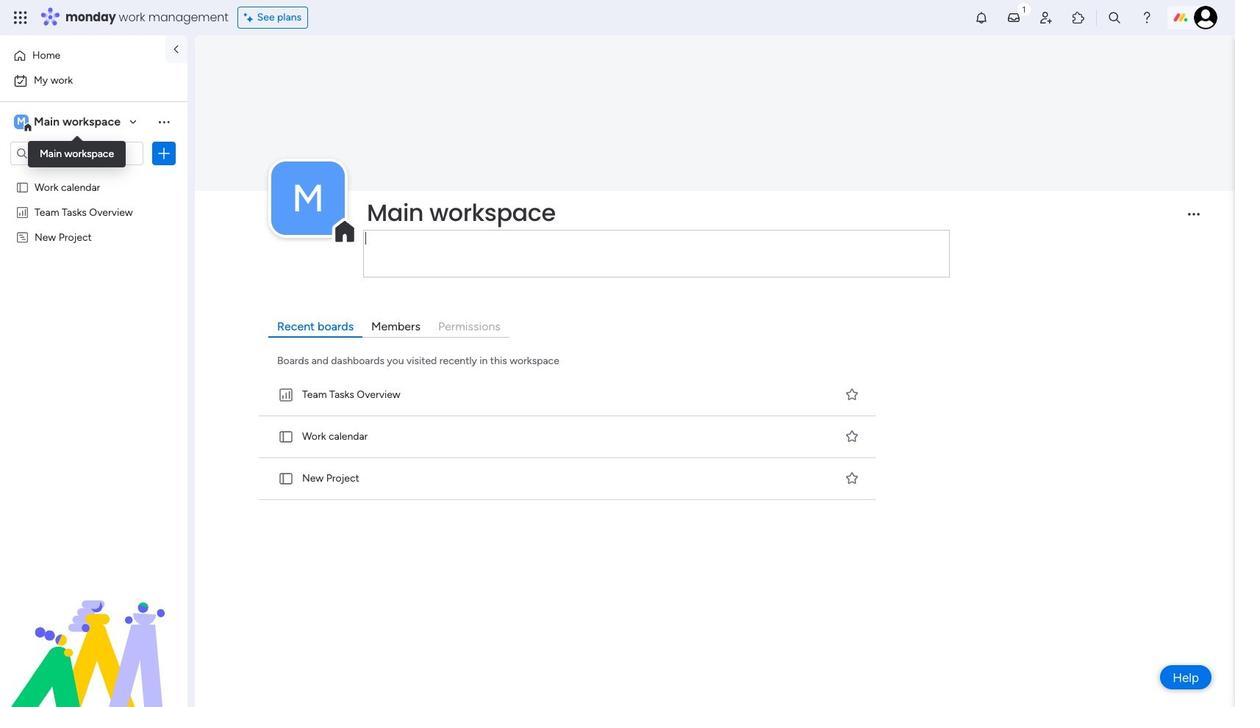 Task type: describe. For each thing, give the bounding box(es) containing it.
workspace selection element
[[14, 113, 123, 132]]

1 vertical spatial option
[[9, 69, 179, 93]]

0 vertical spatial workspace image
[[14, 114, 29, 130]]

monday marketplace image
[[1071, 10, 1086, 25]]

public board image
[[278, 471, 294, 487]]

workspace options image
[[157, 114, 171, 129]]

lottie animation image
[[0, 559, 187, 708]]

1 vertical spatial workspace image
[[271, 162, 345, 235]]

Search in workspace field
[[31, 145, 123, 162]]

see plans image
[[244, 10, 257, 26]]



Task type: locate. For each thing, give the bounding box(es) containing it.
add to favorites image for bottommost public board image
[[845, 430, 859, 444]]

0 vertical spatial add to favorites image
[[845, 388, 859, 402]]

2 add to favorites image from the top
[[845, 430, 859, 444]]

search everything image
[[1107, 10, 1122, 25]]

select product image
[[13, 10, 28, 25]]

1 add to favorites image from the top
[[845, 388, 859, 402]]

0 horizontal spatial workspace image
[[14, 114, 29, 130]]

notifications image
[[974, 10, 989, 25]]

lottie animation element
[[0, 559, 187, 708]]

help image
[[1139, 10, 1154, 25]]

0 horizontal spatial public board image
[[15, 180, 29, 194]]

public dashboard image
[[15, 205, 29, 219], [278, 387, 294, 403]]

1 horizontal spatial public dashboard image
[[278, 387, 294, 403]]

1 image
[[1017, 1, 1031, 17]]

2 vertical spatial option
[[0, 174, 187, 177]]

0 horizontal spatial public dashboard image
[[15, 205, 29, 219]]

public board image
[[15, 180, 29, 194], [278, 429, 294, 445]]

0 vertical spatial public dashboard image
[[15, 205, 29, 219]]

add to favorites image for bottom public dashboard image
[[845, 388, 859, 402]]

invite members image
[[1039, 10, 1053, 25]]

option
[[9, 44, 157, 68], [9, 69, 179, 93], [0, 174, 187, 177]]

1 horizontal spatial workspace image
[[271, 162, 345, 235]]

1 horizontal spatial public board image
[[278, 429, 294, 445]]

options image
[[157, 146, 171, 161]]

quick search results list box
[[256, 375, 880, 501]]

None text field
[[363, 230, 950, 278]]

0 vertical spatial public board image
[[15, 180, 29, 194]]

1 vertical spatial add to favorites image
[[845, 430, 859, 444]]

1 vertical spatial public board image
[[278, 429, 294, 445]]

add to favorites image
[[845, 388, 859, 402], [845, 430, 859, 444]]

jacob simon image
[[1194, 6, 1217, 29]]

workspace image
[[14, 114, 29, 130], [271, 162, 345, 235]]

add to favorites image
[[845, 471, 859, 486]]

update feed image
[[1006, 10, 1021, 25]]

1 vertical spatial public dashboard image
[[278, 387, 294, 403]]

list box
[[0, 172, 187, 448]]

0 vertical spatial option
[[9, 44, 157, 68]]

None field
[[363, 198, 1175, 229]]



Task type: vqa. For each thing, say whether or not it's contained in the screenshot.
Templates image
no



